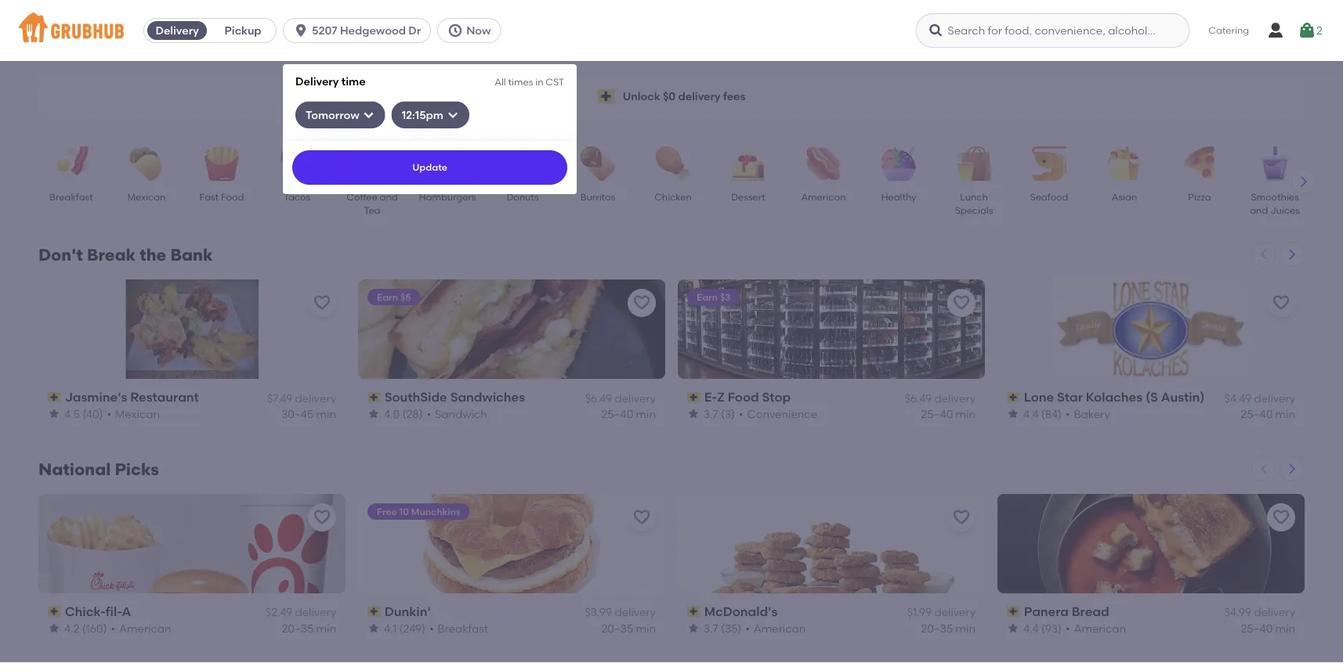 Task type: vqa. For each thing, say whether or not it's contained in the screenshot.
the bottom Mexican
yes



Task type: locate. For each thing, give the bounding box(es) containing it.
• for e-z food stop
[[739, 408, 743, 421]]

star
[[1057, 390, 1083, 405]]

subscription pass image left "lone"
[[1007, 392, 1021, 403]]

pizza image
[[1172, 147, 1227, 181]]

delivery inside the delivery button
[[156, 24, 199, 37]]

delivery left the pickup button
[[156, 24, 199, 37]]

caret left icon image down smoothies and juices
[[1258, 248, 1270, 261]]

min down $4.99 delivery
[[1275, 622, 1295, 636]]

subscription pass image left jasmine's
[[48, 392, 62, 403]]

dunkin'
[[385, 604, 431, 620]]

$4.99
[[1225, 606, 1252, 620]]

american for chick-fil-a
[[119, 622, 171, 636]]

healthy
[[881, 191, 916, 203]]

4.4 for don't break the bank
[[1023, 408, 1039, 421]]

• right (40)
[[107, 408, 111, 421]]

• right (35)
[[745, 622, 750, 636]]

1 vertical spatial 4.4
[[1023, 622, 1039, 636]]

free 10 munchkins
[[377, 506, 461, 518]]

caret right icon image
[[1298, 176, 1310, 188], [1286, 248, 1298, 261], [1286, 463, 1298, 476]]

delivery for e-z food stop
[[934, 392, 976, 405]]

3 20–35 from the left
[[921, 622, 953, 636]]

svg image inside now button
[[448, 23, 463, 38]]

(84)
[[1041, 408, 1062, 421]]

1 $6.49 from the left
[[585, 392, 612, 405]]

food right fast
[[221, 191, 244, 203]]

national picks
[[38, 460, 159, 480]]

0 horizontal spatial • american
[[111, 622, 171, 636]]

2 20–35 from the left
[[601, 622, 633, 636]]

chick-
[[65, 604, 106, 620]]

mexican down mexican image
[[127, 191, 166, 203]]

star icon image left 4.1
[[368, 623, 380, 635]]

1 vertical spatial 3.7
[[704, 622, 718, 636]]

american down "mcdonald's"
[[754, 622, 806, 636]]

1 horizontal spatial 20–35 min
[[601, 622, 656, 636]]

subscription pass image left dunkin'
[[368, 607, 381, 618]]

star icon image for lone star kolaches (s austin)
[[1007, 408, 1020, 421]]

(28)
[[402, 408, 423, 421]]

0 vertical spatial delivery
[[156, 24, 199, 37]]

earn left "$3"
[[697, 292, 718, 303]]

1 • american from the left
[[111, 622, 171, 636]]

seafood image
[[1022, 147, 1077, 181]]

3.7 (3)
[[704, 408, 735, 421]]

0 horizontal spatial svg image
[[448, 23, 463, 38]]

z
[[717, 390, 725, 405]]

hamburgers
[[419, 191, 476, 203]]

and for coffee and tea
[[380, 191, 398, 203]]

star icon image left 4.2
[[48, 623, 60, 635]]

caret right icon image down juices
[[1286, 248, 1298, 261]]

$3.99 delivery
[[585, 606, 656, 620]]

breakfast
[[50, 191, 93, 203], [438, 622, 488, 636]]

1 horizontal spatial earn
[[697, 292, 718, 303]]

star icon image for jasmine's restaurant
[[48, 408, 60, 421]]

• american down "mcdonald's"
[[745, 622, 806, 636]]

star icon image left 4.0
[[368, 408, 380, 421]]

2 4.4 from the top
[[1023, 622, 1039, 636]]

1 4.4 from the top
[[1023, 408, 1039, 421]]

min down $4.49 delivery
[[1275, 408, 1295, 421]]

delivery for mcdonald's
[[934, 606, 976, 620]]

• right (249)
[[429, 622, 434, 636]]

american image
[[796, 147, 851, 181]]

2 vertical spatial caret right icon image
[[1286, 463, 1298, 476]]

30–45 min
[[281, 408, 336, 421]]

don't break the bank
[[38, 245, 213, 265]]

min left 3.7 (3)
[[636, 408, 656, 421]]

min down $2.49 delivery
[[316, 622, 336, 636]]

2 earn from the left
[[697, 292, 718, 303]]

• right '(3)'
[[739, 408, 743, 421]]

0 horizontal spatial food
[[221, 191, 244, 203]]

20–35 for mcdonald's
[[921, 622, 953, 636]]

min down $1.99 delivery
[[956, 622, 976, 636]]

breakfast right (249)
[[438, 622, 488, 636]]

4.4 (93)
[[1023, 622, 1062, 636]]

2 caret left icon image from the top
[[1258, 463, 1270, 476]]

svg image right catering button at top right
[[1298, 21, 1317, 40]]

20–35 down $2.49 delivery
[[282, 622, 314, 636]]

3.7 left (35)
[[704, 622, 718, 636]]

svg image
[[293, 23, 309, 38], [928, 23, 944, 38], [363, 109, 375, 121], [447, 109, 459, 121]]

subscription pass image for chick-
[[48, 607, 62, 618]]

hamburgers image
[[420, 147, 475, 181]]

lone
[[1024, 390, 1054, 405]]

2 3.7 from the top
[[704, 622, 718, 636]]

1 vertical spatial caret left icon image
[[1258, 463, 1270, 476]]

tomorrow
[[306, 108, 359, 122]]

2 20–35 min from the left
[[601, 622, 656, 636]]

star icon image for chick-fil-a
[[48, 623, 60, 635]]

1 20–35 from the left
[[282, 622, 314, 636]]

$6.49 delivery
[[585, 392, 656, 405], [905, 392, 976, 405]]

food right z
[[728, 390, 759, 405]]

donuts
[[507, 191, 539, 203]]

subscription pass image left panera
[[1007, 607, 1021, 618]]

a
[[122, 604, 131, 620]]

save this restaurant image for fil-
[[313, 508, 331, 527]]

caret right icon image up smoothies
[[1298, 176, 1310, 188]]

1 vertical spatial delivery
[[296, 74, 339, 88]]

caret left icon image down $4.49 delivery
[[1258, 463, 1270, 476]]

subscription pass image
[[48, 392, 62, 403], [687, 392, 701, 403], [48, 607, 62, 618], [687, 607, 701, 618]]

star icon image left 3.7 (3)
[[687, 408, 700, 421]]

bank
[[170, 245, 213, 265]]

bread
[[1072, 604, 1109, 620]]

1 3.7 from the top
[[704, 408, 718, 421]]

1 horizontal spatial $6.49 delivery
[[905, 392, 976, 405]]

subscription pass image left e-
[[687, 392, 701, 403]]

2 • american from the left
[[745, 622, 806, 636]]

earn left $5
[[377, 292, 398, 303]]

0 horizontal spatial $6.49
[[585, 392, 612, 405]]

subscription pass image left 'chick-'
[[48, 607, 62, 618]]

svg image for 2
[[1298, 21, 1317, 40]]

20–35 for chick-fil-a
[[282, 622, 314, 636]]

caret right icon image for national picks
[[1286, 463, 1298, 476]]

subscription pass image left southside
[[368, 392, 381, 403]]

4.5
[[64, 408, 80, 421]]

svg image
[[1298, 21, 1317, 40], [448, 23, 463, 38]]

burritos image
[[570, 147, 625, 181]]

american down a on the left
[[119, 622, 171, 636]]

1 vertical spatial food
[[728, 390, 759, 405]]

tacos
[[284, 191, 310, 203]]

2 horizontal spatial 20–35 min
[[921, 622, 976, 636]]

svg image left now
[[448, 23, 463, 38]]

• american for panera bread
[[1066, 622, 1126, 636]]

subscription pass image for panera bread
[[1007, 607, 1021, 618]]

now button
[[437, 18, 507, 43]]

25–40 min for southside sandwiches
[[601, 408, 656, 421]]

20–35 down $1.99 delivery
[[921, 622, 953, 636]]

min for dunkin'
[[636, 622, 656, 636]]

coffee and tea image
[[345, 147, 400, 181]]

star icon image left 4.4 (93) at the bottom
[[1007, 623, 1020, 635]]

burritos
[[581, 191, 615, 203]]

1 horizontal spatial delivery
[[296, 74, 339, 88]]

1 horizontal spatial and
[[1250, 205, 1268, 216]]

• down the 'fil-'
[[111, 622, 115, 636]]

• right (84)
[[1066, 408, 1070, 421]]

caret right icon image down $4.49 delivery
[[1286, 463, 1298, 476]]

hedgewood
[[340, 24, 406, 37]]

• mexican
[[107, 408, 160, 421]]

save this restaurant image
[[313, 294, 331, 313], [952, 294, 971, 313], [1272, 294, 1291, 313], [313, 508, 331, 527], [952, 508, 971, 527]]

and inside coffee and tea
[[380, 191, 398, 203]]

• american down a on the left
[[111, 622, 171, 636]]

20–35
[[282, 622, 314, 636], [601, 622, 633, 636], [921, 622, 953, 636]]

20–35 min down $2.49 delivery
[[282, 622, 336, 636]]

4.1 (249)
[[384, 622, 425, 636]]

proceed
[[946, 518, 991, 531]]

20–35 min for dunkin'
[[601, 622, 656, 636]]

25–40 min for panera bread
[[1241, 622, 1295, 636]]

30–45
[[281, 408, 314, 421]]

min
[[316, 408, 336, 421], [636, 408, 656, 421], [956, 408, 976, 421], [1275, 408, 1295, 421], [316, 622, 336, 636], [636, 622, 656, 636], [956, 622, 976, 636], [1275, 622, 1295, 636]]

• right (28)
[[427, 408, 431, 421]]

0 horizontal spatial earn
[[377, 292, 398, 303]]

star icon image
[[48, 408, 60, 421], [368, 408, 380, 421], [687, 408, 700, 421], [1007, 408, 1020, 421], [48, 623, 60, 635], [368, 623, 380, 635], [687, 623, 700, 635], [1007, 623, 1020, 635]]

proceed to checkout
[[946, 518, 1060, 531]]

delivery left time
[[296, 74, 339, 88]]

subscription pass image left "mcdonald's"
[[687, 607, 701, 618]]

the
[[140, 245, 166, 265]]

mexican image
[[119, 147, 174, 181]]

20–35 min down $1.99 delivery
[[921, 622, 976, 636]]

american for panera bread
[[1074, 622, 1126, 636]]

save this restaurant image
[[632, 294, 651, 313], [632, 508, 651, 527], [1272, 508, 1291, 527]]

all
[[495, 76, 506, 87]]

min down $3.99 delivery
[[636, 622, 656, 636]]

0 horizontal spatial 20–35
[[282, 622, 314, 636]]

min for lone star kolaches (s austin)
[[1275, 408, 1295, 421]]

25–40 min for e-z food stop
[[921, 408, 976, 421]]

$7.49
[[267, 392, 292, 405]]

$2.49
[[266, 606, 292, 620]]

3 20–35 min from the left
[[921, 622, 976, 636]]

and up tea
[[380, 191, 398, 203]]

4.4 down "lone"
[[1023, 408, 1039, 421]]

earn $5
[[377, 292, 411, 303]]

smoothies
[[1251, 191, 1299, 203]]

min right 30–45
[[316, 408, 336, 421]]

1 vertical spatial mexican
[[115, 408, 160, 421]]

star icon image left 4.4 (84)
[[1007, 408, 1020, 421]]

1 horizontal spatial svg image
[[1298, 21, 1317, 40]]

3 • american from the left
[[1066, 622, 1126, 636]]

lunch
[[960, 191, 988, 203]]

0 horizontal spatial delivery
[[156, 24, 199, 37]]

update
[[412, 162, 447, 173]]

jasmine's
[[65, 390, 127, 405]]

lunch specials
[[955, 191, 993, 216]]

4.4 left (93)
[[1023, 622, 1039, 636]]

star icon image left 4.5
[[48, 408, 60, 421]]

1 vertical spatial and
[[1250, 205, 1268, 216]]

american down bread
[[1074, 622, 1126, 636]]

• american down bread
[[1066, 622, 1126, 636]]

1 20–35 min from the left
[[282, 622, 336, 636]]

0 vertical spatial caret right icon image
[[1298, 176, 1310, 188]]

e-z food stop
[[704, 390, 791, 405]]

svg image for now
[[448, 23, 463, 38]]

delivery
[[156, 24, 199, 37], [296, 74, 339, 88]]

free
[[377, 506, 397, 518]]

20–35 min down $3.99 delivery
[[601, 622, 656, 636]]

$6.49 for e-z food stop
[[905, 392, 932, 405]]

unlock
[[623, 90, 660, 103]]

min for chick-fil-a
[[316, 622, 336, 636]]

$1.99 delivery
[[907, 606, 976, 620]]

and down smoothies
[[1250, 205, 1268, 216]]

1 horizontal spatial $6.49
[[905, 392, 932, 405]]

3.7 for national picks
[[704, 622, 718, 636]]

•
[[107, 408, 111, 421], [427, 408, 431, 421], [739, 408, 743, 421], [1066, 408, 1070, 421], [111, 622, 115, 636], [429, 622, 434, 636], [745, 622, 750, 636], [1066, 622, 1070, 636]]

0 horizontal spatial and
[[380, 191, 398, 203]]

0 horizontal spatial $6.49 delivery
[[585, 392, 656, 405]]

american down american image
[[801, 191, 846, 203]]

3.7 down e-
[[704, 408, 718, 421]]

0 vertical spatial 4.4
[[1023, 408, 1039, 421]]

2 $6.49 from the left
[[905, 392, 932, 405]]

2 horizontal spatial • american
[[1066, 622, 1126, 636]]

1 horizontal spatial 20–35
[[601, 622, 633, 636]]

1 caret left icon image from the top
[[1258, 248, 1270, 261]]

delivery for southside sandwiches
[[615, 392, 656, 405]]

25–40 min
[[601, 408, 656, 421], [921, 408, 976, 421], [1241, 408, 1295, 421], [1241, 622, 1295, 636]]

subscription pass image for e-
[[687, 392, 701, 403]]

0 vertical spatial and
[[380, 191, 398, 203]]

jasmine's restaurant
[[65, 390, 199, 405]]

svg image inside the 2 button
[[1298, 21, 1317, 40]]

1 $6.49 delivery from the left
[[585, 392, 656, 405]]

tea
[[364, 205, 380, 216]]

austin)
[[1161, 390, 1205, 405]]

1 earn from the left
[[377, 292, 398, 303]]

star icon image left the 3.7 (35)
[[687, 623, 700, 635]]

earn
[[377, 292, 398, 303], [697, 292, 718, 303]]

2 horizontal spatial 20–35
[[921, 622, 953, 636]]

delivery for lone star kolaches (s austin)
[[1254, 392, 1295, 405]]

earn for e-z food stop
[[697, 292, 718, 303]]

delivery
[[678, 90, 721, 103], [295, 392, 336, 405], [615, 392, 656, 405], [934, 392, 976, 405], [1254, 392, 1295, 405], [295, 606, 336, 620], [615, 606, 656, 620], [934, 606, 976, 620], [1254, 606, 1295, 620]]

caret left icon image
[[1258, 248, 1270, 261], [1258, 463, 1270, 476]]

0 horizontal spatial breakfast
[[50, 191, 93, 203]]

juices
[[1270, 205, 1300, 216]]

• breakfast
[[429, 622, 488, 636]]

mexican down jasmine's restaurant
[[115, 408, 160, 421]]

min for southside sandwiches
[[636, 408, 656, 421]]

• convenience
[[739, 408, 817, 421]]

1 horizontal spatial • american
[[745, 622, 806, 636]]

0 vertical spatial 3.7
[[704, 408, 718, 421]]

southside sandwiches
[[385, 390, 525, 405]]

0 vertical spatial caret left icon image
[[1258, 248, 1270, 261]]

• right (93)
[[1066, 622, 1070, 636]]

0 horizontal spatial 20–35 min
[[282, 622, 336, 636]]

lunch specials image
[[947, 147, 1001, 181]]

save this restaurant image for don't break the bank
[[632, 294, 651, 313]]

1 vertical spatial caret right icon image
[[1286, 248, 1298, 261]]

25–40 for e-z food stop
[[921, 408, 953, 421]]

0 vertical spatial breakfast
[[50, 191, 93, 203]]

american
[[801, 191, 846, 203], [119, 622, 171, 636], [754, 622, 806, 636], [1074, 622, 1126, 636]]

$4.49 delivery
[[1225, 392, 1295, 405]]

(35)
[[721, 622, 741, 636]]

$6.49
[[585, 392, 612, 405], [905, 392, 932, 405]]

pickup button
[[210, 18, 276, 43]]

min left 4.4 (84)
[[956, 408, 976, 421]]

breakfast down the breakfast image
[[50, 191, 93, 203]]

and inside smoothies and juices
[[1250, 205, 1268, 216]]

2 $6.49 delivery from the left
[[905, 392, 976, 405]]

$4.99 delivery
[[1225, 606, 1295, 620]]

cst
[[546, 76, 564, 87]]

20–35 down $3.99 delivery
[[601, 622, 633, 636]]

time
[[341, 74, 366, 88]]

coffee
[[347, 191, 377, 203]]

subscription pass image
[[368, 392, 381, 403], [1007, 392, 1021, 403], [368, 607, 381, 618], [1007, 607, 1021, 618]]

1 horizontal spatial breakfast
[[438, 622, 488, 636]]



Task type: describe. For each thing, give the bounding box(es) containing it.
in
[[535, 76, 543, 87]]

star icon image for e-z food stop
[[687, 408, 700, 421]]

star icon image for panera bread
[[1007, 623, 1020, 635]]

0 vertical spatial food
[[221, 191, 244, 203]]

chick-fil-a
[[65, 604, 131, 620]]

healthy image
[[871, 147, 926, 181]]

4.5 (40)
[[64, 408, 103, 421]]

catering button
[[1198, 13, 1260, 48]]

• for dunkin'
[[429, 622, 434, 636]]

1 horizontal spatial food
[[728, 390, 759, 405]]

southside
[[385, 390, 447, 405]]

coffee and tea
[[347, 191, 398, 216]]

dr
[[409, 24, 421, 37]]

25–40 for panera bread
[[1241, 622, 1273, 636]]

5207 hedgewood dr button
[[283, 18, 437, 43]]

min for mcdonald's
[[956, 622, 976, 636]]

national
[[38, 460, 111, 480]]

$7.49 delivery
[[267, 392, 336, 405]]

kolaches
[[1086, 390, 1143, 405]]

• for panera bread
[[1066, 622, 1070, 636]]

earn for southside sandwiches
[[377, 292, 398, 303]]

panera
[[1024, 604, 1069, 620]]

3.7 for don't break the bank
[[704, 408, 718, 421]]

subscription pass image for southside sandwiches
[[368, 392, 381, 403]]

donuts image
[[495, 147, 550, 181]]

0 vertical spatial mexican
[[127, 191, 166, 203]]

chicken
[[654, 191, 692, 203]]

• bakery
[[1066, 408, 1110, 421]]

lone star kolaches (s austin)
[[1024, 390, 1205, 405]]

asian
[[1112, 191, 1137, 203]]

american for mcdonald's
[[754, 622, 806, 636]]

$1.99
[[907, 606, 932, 620]]

$3
[[720, 292, 731, 303]]

convenience
[[747, 408, 817, 421]]

$2.49 delivery
[[266, 606, 336, 620]]

20–35 for dunkin'
[[601, 622, 633, 636]]

bakery
[[1074, 408, 1110, 421]]

save this restaurant image for restaurant
[[313, 294, 331, 313]]

specials
[[955, 205, 993, 216]]

picks
[[115, 460, 159, 480]]

star icon image for southside sandwiches
[[368, 408, 380, 421]]

• for jasmine's restaurant
[[107, 408, 111, 421]]

(s
[[1146, 390, 1158, 405]]

save this restaurant image for star
[[1272, 294, 1291, 313]]

fast
[[200, 191, 219, 203]]

caret left icon image for national picks
[[1258, 463, 1270, 476]]

20–35 min for mcdonald's
[[921, 622, 976, 636]]

10
[[399, 506, 409, 518]]

• for mcdonald's
[[745, 622, 750, 636]]

5207 hedgewood dr
[[312, 24, 421, 37]]

e-
[[704, 390, 717, 405]]

4.0
[[384, 408, 400, 421]]

and for smoothies and juices
[[1250, 205, 1268, 216]]

catering
[[1209, 25, 1249, 36]]

pickup
[[225, 24, 261, 37]]

smoothies and juices image
[[1248, 147, 1302, 181]]

20–35 min for chick-fil-a
[[282, 622, 336, 636]]

$6.49 for southside sandwiches
[[585, 392, 612, 405]]

$0
[[663, 90, 676, 103]]

don't
[[38, 245, 83, 265]]

(3)
[[721, 408, 735, 421]]

25–40 min for lone star kolaches (s austin)
[[1241, 408, 1295, 421]]

$4.49
[[1225, 392, 1252, 405]]

unlock $0 delivery fees
[[623, 90, 745, 103]]

pizza
[[1188, 191, 1211, 203]]

save this restaurant image for national picks
[[632, 508, 651, 527]]

svg image inside 5207 hedgewood dr "button"
[[293, 23, 309, 38]]

star icon image for mcdonald's
[[687, 623, 700, 635]]

star icon image for dunkin'
[[368, 623, 380, 635]]

sandwiches
[[450, 390, 525, 405]]

tacos image
[[270, 147, 324, 181]]

delivery for panera bread
[[1254, 606, 1295, 620]]

• american for chick-fil-a
[[111, 622, 171, 636]]

caret right icon image for don't break the bank
[[1286, 248, 1298, 261]]

grubhub plus flag logo image
[[598, 89, 616, 104]]

25–40 for southside sandwiches
[[601, 408, 633, 421]]

seafood
[[1030, 191, 1068, 203]]

1 vertical spatial breakfast
[[438, 622, 488, 636]]

delivery for delivery time
[[296, 74, 339, 88]]

munchkins
[[411, 506, 461, 518]]

(160)
[[82, 622, 107, 636]]

• american for mcdonald's
[[745, 622, 806, 636]]

• for lone star kolaches (s austin)
[[1066, 408, 1070, 421]]

• sandwich
[[427, 408, 487, 421]]

(40)
[[82, 408, 103, 421]]

4.4 for national picks
[[1023, 622, 1039, 636]]

delivery for dunkin'
[[615, 606, 656, 620]]

main navigation navigation
[[0, 0, 1343, 664]]

min for jasmine's restaurant
[[316, 408, 336, 421]]

delivery for jasmine's restaurant
[[295, 392, 336, 405]]

times
[[508, 76, 533, 87]]

all times in cst
[[495, 76, 564, 87]]

5207
[[312, 24, 337, 37]]

min for panera bread
[[1275, 622, 1295, 636]]

$3.99
[[585, 606, 612, 620]]

mcdonald's
[[704, 604, 778, 620]]

break
[[87, 245, 136, 265]]

asian image
[[1097, 147, 1152, 181]]

• for chick-fil-a
[[111, 622, 115, 636]]

4.4 (84)
[[1023, 408, 1062, 421]]

subscription pass image for dunkin'
[[368, 607, 381, 618]]

3.7 (35)
[[704, 622, 741, 636]]

delivery time
[[296, 74, 366, 88]]

delivery for delivery
[[156, 24, 199, 37]]

fast food image
[[194, 147, 249, 181]]

delivery button
[[144, 18, 210, 43]]

lone star kolaches (s austin) logo image
[[1056, 280, 1246, 379]]

stop
[[762, 390, 791, 405]]

to
[[994, 518, 1005, 531]]

(93)
[[1041, 622, 1062, 636]]

min for e-z food stop
[[956, 408, 976, 421]]

25–40 for lone star kolaches (s austin)
[[1241, 408, 1273, 421]]

earn $3
[[697, 292, 731, 303]]

sandwich
[[435, 408, 487, 421]]

jasmine's restaurant logo image
[[126, 280, 258, 379]]

subscription pass image for jasmine's
[[48, 392, 62, 403]]

$6.49 delivery for southside sandwiches
[[585, 392, 656, 405]]

delivery for chick-fil-a
[[295, 606, 336, 620]]

chicken image
[[646, 147, 701, 181]]

• for southside sandwiches
[[427, 408, 431, 421]]

(249)
[[399, 622, 425, 636]]

$6.49 delivery for e-z food stop
[[905, 392, 976, 405]]

4.0 (28)
[[384, 408, 423, 421]]

proceed to checkout button
[[898, 511, 1108, 539]]

breakfast image
[[44, 147, 99, 181]]

panera bread
[[1024, 604, 1109, 620]]

subscription pass image for lone star kolaches (s austin)
[[1007, 392, 1021, 403]]

caret left icon image for don't break the bank
[[1258, 248, 1270, 261]]

smoothies and juices
[[1250, 191, 1300, 216]]

update button
[[292, 150, 567, 185]]

12:15pm
[[402, 108, 444, 122]]

$5
[[400, 292, 411, 303]]

dessert image
[[721, 147, 776, 181]]



